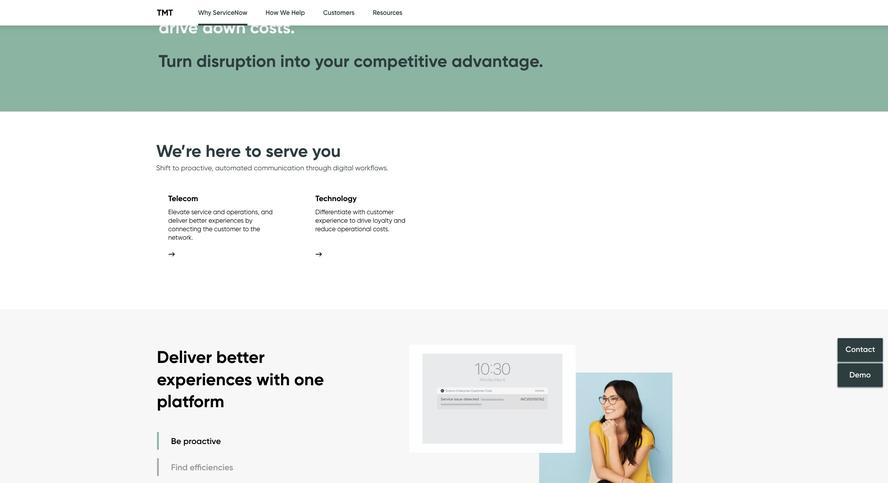 Task type: vqa. For each thing, say whether or not it's contained in the screenshot.
AUTOMATED at the left of page
yes



Task type: locate. For each thing, give the bounding box(es) containing it.
to up operational
[[350, 217, 356, 224]]

automated
[[215, 164, 252, 173]]

the down "by"
[[251, 226, 260, 233]]

find efficiencies
[[171, 463, 233, 473]]

1 vertical spatial customer
[[214, 226, 241, 233]]

container image down network.
[[168, 253, 175, 257]]

0 horizontal spatial the
[[203, 226, 213, 233]]

1 horizontal spatial with
[[353, 209, 365, 216]]

why servicenow link
[[198, 0, 248, 28]]

to
[[245, 140, 262, 162], [173, 164, 179, 173], [350, 217, 356, 224], [243, 226, 249, 233]]

the down service
[[203, 226, 213, 233]]

0 vertical spatial better
[[189, 217, 207, 224]]

0 horizontal spatial customer
[[214, 226, 241, 233]]

1 horizontal spatial customer
[[367, 209, 394, 216]]

1 container image from the left
[[168, 253, 175, 257]]

container image
[[168, 253, 175, 257], [316, 253, 322, 257]]

platform
[[157, 391, 224, 413]]

1 horizontal spatial the
[[251, 226, 260, 233]]

find efficiencies link
[[157, 459, 236, 477]]

customer
[[367, 209, 394, 216], [214, 226, 241, 233]]

0 vertical spatial with
[[353, 209, 365, 216]]

contact link
[[838, 339, 883, 362]]

why servicenow
[[198, 9, 248, 17]]

with inside differentiate with customer experience to drive loyalty and reduce operational costs.
[[353, 209, 365, 216]]

and right loyalty
[[394, 217, 406, 224]]

digital
[[333, 164, 354, 173]]

and right operations,
[[261, 209, 273, 216]]

0 horizontal spatial better
[[189, 217, 207, 224]]

experiences inside "elevate service and operations, and deliver better experiences by connecting the customer to the network."
[[209, 217, 244, 224]]

1 horizontal spatial better
[[216, 347, 265, 368]]

better
[[189, 217, 207, 224], [216, 347, 265, 368]]

customer down operations,
[[214, 226, 241, 233]]

customer up loyalty
[[367, 209, 394, 216]]

reduce
[[316, 226, 336, 233]]

and
[[213, 209, 225, 216], [261, 209, 273, 216], [394, 217, 406, 224]]

1 vertical spatial with
[[257, 369, 290, 390]]

to inside "elevate service and operations, and deliver better experiences by connecting the customer to the network."
[[243, 226, 249, 233]]

0 horizontal spatial with
[[257, 369, 290, 390]]

with
[[353, 209, 365, 216], [257, 369, 290, 390]]

serve
[[266, 140, 308, 162]]

1 vertical spatial experiences
[[157, 369, 252, 390]]

customer inside "elevate service and operations, and deliver better experiences by connecting the customer to the network."
[[214, 226, 241, 233]]

container image down reduce
[[316, 253, 322, 257]]

0 horizontal spatial and
[[213, 209, 225, 216]]

connecting
[[168, 226, 201, 233]]

resources link
[[373, 0, 403, 26]]

customers
[[324, 9, 355, 17]]

the
[[203, 226, 213, 233], [251, 226, 260, 233]]

experience
[[316, 217, 348, 224]]

deliver better experiences with one platform
[[157, 347, 324, 413]]

to right shift
[[173, 164, 179, 173]]

0 vertical spatial experiences
[[209, 217, 244, 224]]

1 horizontal spatial container image
[[316, 253, 322, 257]]

service
[[191, 209, 212, 216]]

differentiate with customer experience to drive loyalty and reduce operational costs.
[[316, 209, 406, 233]]

demo
[[850, 371, 872, 380]]

we're here to serve you shift to proactive, automated communication through digital workflows.
[[156, 140, 389, 173]]

0 horizontal spatial container image
[[168, 253, 175, 257]]

you
[[312, 140, 341, 162]]

2 the from the left
[[251, 226, 260, 233]]

and right service
[[213, 209, 225, 216]]

1 vertical spatial better
[[216, 347, 265, 368]]

disruption
[[197, 50, 276, 72]]

experiences inside deliver better experiences with one platform
[[157, 369, 252, 390]]

experiences down operations,
[[209, 217, 244, 224]]

we're
[[156, 140, 202, 162]]

2 container image from the left
[[316, 253, 322, 257]]

telecom
[[168, 194, 198, 204]]

2 horizontal spatial and
[[394, 217, 406, 224]]

0 vertical spatial customer
[[367, 209, 394, 216]]

experiences up platform
[[157, 369, 252, 390]]

turn disruption into your competitive advantage.
[[159, 50, 544, 72]]

resources
[[373, 9, 403, 17]]

servicenow
[[213, 9, 248, 17]]

better inside deliver better experiences with one platform
[[216, 347, 265, 368]]

experiences
[[209, 217, 244, 224], [157, 369, 252, 390]]

one
[[294, 369, 324, 390]]

1 horizontal spatial and
[[261, 209, 273, 216]]

to down "by"
[[243, 226, 249, 233]]



Task type: describe. For each thing, give the bounding box(es) containing it.
here
[[206, 140, 241, 162]]

better inside "elevate service and operations, and deliver better experiences by connecting the customer to the network."
[[189, 217, 207, 224]]

we
[[281, 9, 290, 17]]

container image for technology
[[316, 253, 322, 257]]

an employee receives an automated service issue detected alert. image
[[409, 338, 673, 484]]

your
[[315, 50, 350, 72]]

to inside differentiate with customer experience to drive loyalty and reduce operational costs.
[[350, 217, 356, 224]]

be proactive
[[171, 437, 221, 447]]

tmt
[[157, 8, 173, 18]]

differentiate
[[316, 209, 352, 216]]

and inside differentiate with customer experience to drive loyalty and reduce operational costs.
[[394, 217, 406, 224]]

turn
[[159, 50, 192, 72]]

container image for telecom
[[168, 253, 175, 257]]

operational
[[338, 226, 372, 233]]

with inside deliver better experiences with one platform
[[257, 369, 290, 390]]

how we help
[[266, 9, 305, 17]]

costs.
[[373, 226, 390, 233]]

how we help link
[[266, 0, 305, 26]]

shift
[[156, 164, 171, 173]]

drive
[[357, 217, 372, 224]]

into
[[280, 50, 311, 72]]

competitive
[[354, 50, 448, 72]]

loyalty
[[373, 217, 392, 224]]

customers link
[[324, 0, 355, 26]]

by
[[246, 217, 253, 224]]

network.
[[168, 234, 193, 242]]

be proactive link
[[157, 433, 236, 451]]

contact
[[846, 345, 876, 355]]

workflows.
[[355, 164, 389, 173]]

why
[[198, 9, 212, 17]]

to up automated
[[245, 140, 262, 162]]

through
[[306, 164, 332, 173]]

how
[[266, 9, 279, 17]]

deliver
[[168, 217, 188, 224]]

find
[[171, 463, 188, 473]]

proactive,
[[181, 164, 214, 173]]

communication
[[254, 164, 304, 173]]

operations,
[[227, 209, 260, 216]]

demo link
[[838, 364, 883, 387]]

customer inside differentiate with customer experience to drive loyalty and reduce operational costs.
[[367, 209, 394, 216]]

help
[[292, 9, 305, 17]]

proactive
[[184, 437, 221, 447]]

elevate service and operations, and deliver better experiences by connecting the customer to the network.
[[168, 209, 273, 242]]

be
[[171, 437, 181, 447]]

efficiencies
[[190, 463, 233, 473]]

elevate
[[168, 209, 190, 216]]

1 the from the left
[[203, 226, 213, 233]]

deliver
[[157, 347, 212, 368]]

technology
[[316, 194, 357, 204]]

advantage.
[[452, 50, 544, 72]]



